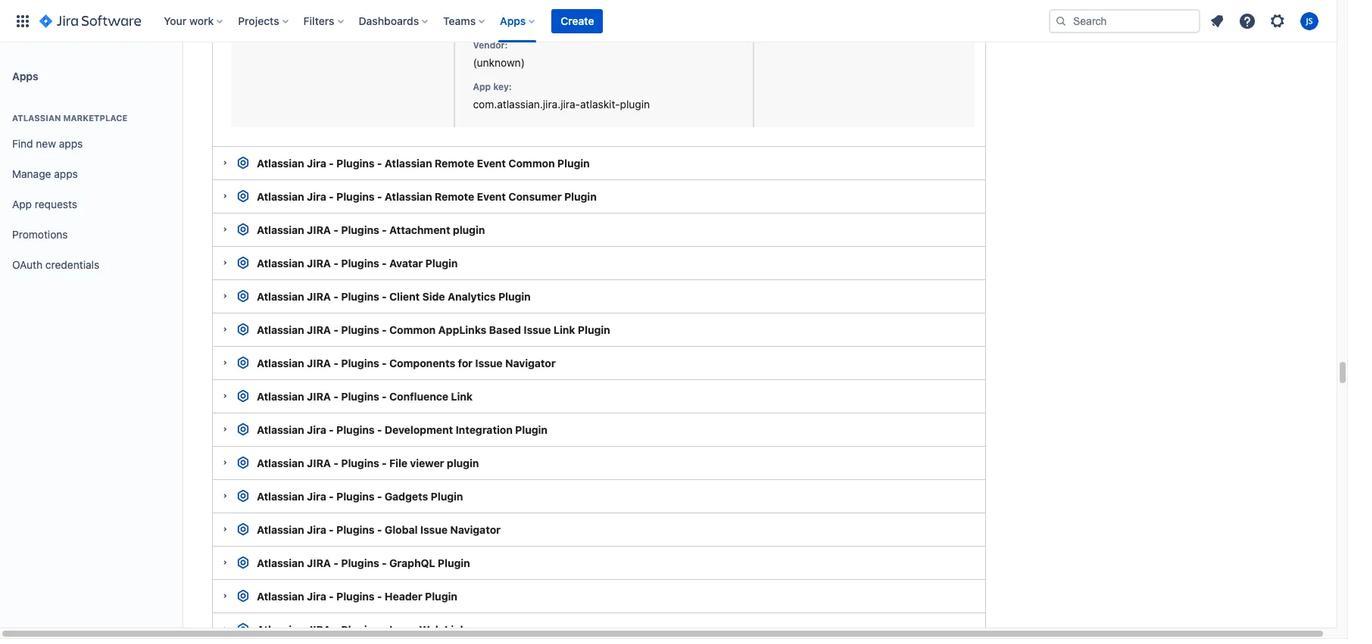 Task type: describe. For each thing, give the bounding box(es) containing it.
atlassian for atlassian jira - plugins - file viewer plugin
[[257, 457, 304, 469]]

1001.0.0
[[473, 15, 514, 27]]

app requests link
[[6, 189, 176, 220]]

app for app requests
[[12, 197, 32, 210]]

event for consumer
[[477, 190, 506, 203]]

promotions
[[12, 228, 68, 241]]

issue right the "based" on the left of page
[[524, 323, 551, 336]]

plugins for atlassian jira - plugins - client side analytics plugin
[[341, 290, 379, 303]]

help image
[[1239, 12, 1257, 30]]

app key: com.atlassian.jira.jira-atlaskit-plugin
[[473, 81, 650, 111]]

atlassian jira - plugins - common applinks based issue link plugin
[[257, 323, 610, 336]]

find new apps
[[12, 137, 83, 150]]

teams
[[443, 14, 476, 27]]

manage
[[12, 167, 51, 180]]

jira for atlassian jira - plugins - atlassian remote event common plugin
[[307, 157, 326, 169]]

jira for atlassian jira - plugins - issue web link
[[307, 623, 331, 636]]

vendor:
[[473, 40, 508, 51]]

search image
[[1055, 15, 1067, 27]]

atlassian for atlassian jira - plugins - development integration plugin
[[257, 423, 304, 436]]

jira for atlassian jira - plugins - development integration plugin
[[307, 423, 326, 436]]

credentials
[[45, 258, 99, 271]]

atlassian jira - plugins - issue web link
[[257, 623, 466, 636]]

gadgets
[[385, 490, 428, 503]]

plugins for atlassian jira - plugins - atlassian remote event common plugin
[[336, 157, 375, 169]]

atlassian jira - plugins - header plugin
[[257, 590, 457, 603]]

atlassian for atlassian jira - plugins - common applinks based issue link plugin
[[257, 323, 304, 336]]

remote for consumer
[[435, 190, 474, 203]]

apps button
[[496, 9, 541, 33]]

Search field
[[1049, 9, 1201, 33]]

oauth credentials
[[12, 258, 99, 271]]

appswitcher icon image
[[14, 12, 32, 30]]

plugin inside app key: com.atlassian.jira.jira-atlaskit-plugin
[[620, 98, 650, 111]]

confluence
[[389, 390, 449, 403]]

issue left web
[[389, 623, 417, 636]]

atlassian for atlassian jira - plugins - graphql plugin
[[257, 557, 304, 569]]

1 vertical spatial apps
[[54, 167, 78, 180]]

vendor: (unknown)
[[473, 40, 525, 69]]

0 horizontal spatial apps
[[12, 69, 38, 82]]

your profile and settings image
[[1301, 12, 1319, 30]]

jira for atlassian jira - plugins - confluence link
[[307, 390, 331, 403]]

teams button
[[439, 9, 491, 33]]

1 vertical spatial plugin
[[453, 223, 485, 236]]

for
[[458, 357, 473, 369]]

0 vertical spatial link
[[554, 323, 575, 336]]

jira for atlassian jira - plugins - atlassian remote event consumer plugin
[[307, 190, 326, 203]]

create
[[561, 14, 594, 27]]

atlassian for atlassian jira - plugins - avatar plugin
[[257, 257, 304, 269]]

com.atlassian.jira.jira-
[[473, 98, 580, 111]]

work
[[189, 14, 214, 27]]

atlassian for atlassian jira - plugins - global issue navigator
[[257, 523, 304, 536]]

plugins for atlassian jira - plugins - gadgets plugin
[[336, 490, 375, 503]]

sidebar navigation image
[[165, 61, 198, 91]]

atlassian for atlassian jira - plugins - issue web link
[[257, 623, 304, 636]]

atlassian jira - plugins - atlassian remote event consumer plugin
[[257, 190, 597, 203]]

file
[[389, 457, 408, 469]]

jira for atlassian jira - plugins - global issue navigator
[[307, 523, 326, 536]]

applinks
[[438, 323, 487, 336]]

issue right for at bottom left
[[475, 357, 503, 369]]

plugins for atlassian jira - plugins - components for issue navigator
[[341, 357, 379, 369]]

requests
[[35, 197, 77, 210]]

header
[[385, 590, 423, 603]]

plugins for atlassian jira - plugins - atlassian remote event consumer plugin
[[336, 190, 375, 203]]

app requests
[[12, 197, 77, 210]]

integration
[[456, 423, 513, 436]]

viewer
[[410, 457, 444, 469]]

atlassian jira - plugins - avatar plugin
[[257, 257, 458, 269]]

jira for atlassian jira - plugins - common applinks based issue link plugin
[[307, 323, 331, 336]]

atlassian for atlassian jira - plugins - confluence link
[[257, 390, 304, 403]]

1 vertical spatial link
[[451, 390, 473, 403]]

atlassian jira - plugins - gadgets plugin
[[257, 490, 463, 503]]

apps inside "apps" dropdown button
[[500, 14, 526, 27]]

atlassian jira - plugins - atlassian remote event common plugin
[[257, 157, 590, 169]]

jira for atlassian jira - plugins - graphql plugin
[[307, 557, 331, 569]]

plugins for atlassian jira - plugins - confluence link
[[341, 390, 379, 403]]

find
[[12, 137, 33, 150]]

graphql
[[389, 557, 435, 569]]

filters
[[304, 14, 335, 27]]

atlassian jira - plugins - graphql plugin
[[257, 557, 470, 569]]

atlassian for atlassian jira - plugins - atlassian remote event consumer plugin
[[257, 190, 304, 203]]

atlassian jira - plugins - file viewer plugin
[[257, 457, 479, 469]]

your work
[[164, 14, 214, 27]]

(unknown)
[[473, 56, 525, 69]]

settings image
[[1269, 12, 1287, 30]]

development
[[385, 423, 453, 436]]



Task type: vqa. For each thing, say whether or not it's contained in the screenshot.
TOOLCHAIN
no



Task type: locate. For each thing, give the bounding box(es) containing it.
link down for at bottom left
[[451, 390, 473, 403]]

app down the manage
[[12, 197, 32, 210]]

0 vertical spatial apps
[[59, 137, 83, 150]]

1 horizontal spatial apps
[[500, 14, 526, 27]]

event
[[477, 157, 506, 169], [477, 190, 506, 203]]

1 vertical spatial app
[[12, 197, 32, 210]]

dashboards button
[[354, 9, 434, 33]]

atlassian jira - plugins - attachment plugin
[[257, 223, 485, 236]]

2 vertical spatial plugin
[[447, 457, 479, 469]]

0 vertical spatial remote
[[435, 157, 474, 169]]

0 vertical spatial common
[[509, 157, 555, 169]]

new
[[36, 137, 56, 150]]

manage apps
[[12, 167, 78, 180]]

common
[[509, 157, 555, 169], [389, 323, 436, 336]]

atlassian jira - plugins - confluence link
[[257, 390, 473, 403]]

6 jira from the top
[[307, 390, 331, 403]]

navigator
[[505, 357, 556, 369], [450, 523, 501, 536]]

primary element
[[9, 0, 1049, 42]]

remote down atlassian jira - plugins - atlassian remote event common plugin
[[435, 190, 474, 203]]

jira
[[307, 157, 326, 169], [307, 190, 326, 203], [307, 423, 326, 436], [307, 490, 326, 503], [307, 523, 326, 536], [307, 590, 326, 603]]

app
[[473, 81, 491, 93], [12, 197, 32, 210]]

app inside app key: com.atlassian.jira.jira-atlaskit-plugin
[[473, 81, 491, 93]]

plugins for atlassian jira - plugins - common applinks based issue link plugin
[[341, 323, 379, 336]]

plugins for atlassian jira - plugins - file viewer plugin
[[341, 457, 379, 469]]

jira for atlassian jira - plugins - header plugin
[[307, 590, 326, 603]]

remote for common
[[435, 157, 474, 169]]

1 jira from the top
[[307, 157, 326, 169]]

1 vertical spatial navigator
[[450, 523, 501, 536]]

1 horizontal spatial common
[[509, 157, 555, 169]]

atlassian jira - plugins - development integration plugin
[[257, 423, 548, 436]]

global
[[385, 523, 418, 536]]

7 jira from the top
[[307, 457, 331, 469]]

plugins for atlassian jira - plugins - global issue navigator
[[336, 523, 375, 536]]

jira
[[307, 223, 331, 236], [307, 257, 331, 269], [307, 290, 331, 303], [307, 323, 331, 336], [307, 357, 331, 369], [307, 390, 331, 403], [307, 457, 331, 469], [307, 557, 331, 569], [307, 623, 331, 636]]

notifications image
[[1208, 12, 1227, 30]]

0 horizontal spatial common
[[389, 323, 436, 336]]

remote up "atlassian jira - plugins - atlassian remote event consumer plugin"
[[435, 157, 474, 169]]

consumer
[[509, 190, 562, 203]]

1 vertical spatial common
[[389, 323, 436, 336]]

apps up vendor:
[[500, 14, 526, 27]]

plugins for atlassian jira - plugins - development integration plugin
[[336, 423, 375, 436]]

event for common
[[477, 157, 506, 169]]

link
[[554, 323, 575, 336], [451, 390, 473, 403], [445, 623, 466, 636]]

plugin
[[558, 157, 590, 169], [564, 190, 597, 203], [426, 257, 458, 269], [498, 290, 531, 303], [578, 323, 610, 336], [515, 423, 548, 436], [431, 490, 463, 503], [438, 557, 470, 569], [425, 590, 457, 603]]

issue
[[524, 323, 551, 336], [475, 357, 503, 369], [420, 523, 448, 536], [389, 623, 417, 636]]

oauth credentials link
[[6, 250, 176, 280]]

-
[[329, 157, 334, 169], [377, 157, 382, 169], [329, 190, 334, 203], [377, 190, 382, 203], [334, 223, 339, 236], [382, 223, 387, 236], [334, 257, 339, 269], [382, 257, 387, 269], [334, 290, 339, 303], [382, 290, 387, 303], [334, 323, 339, 336], [382, 323, 387, 336], [334, 357, 339, 369], [382, 357, 387, 369], [334, 390, 339, 403], [382, 390, 387, 403], [329, 423, 334, 436], [377, 423, 382, 436], [334, 457, 339, 469], [382, 457, 387, 469], [329, 490, 334, 503], [377, 490, 382, 503], [329, 523, 334, 536], [377, 523, 382, 536], [334, 557, 339, 569], [382, 557, 387, 569], [329, 590, 334, 603], [377, 590, 382, 603], [334, 623, 339, 636], [382, 623, 387, 636]]

marketplace
[[63, 113, 128, 123]]

jira for atlassian jira - plugins - client side analytics plugin
[[307, 290, 331, 303]]

atlassian for atlassian jira - plugins - gadgets plugin
[[257, 490, 304, 503]]

attachment
[[389, 223, 450, 236]]

filters button
[[299, 9, 350, 33]]

4 jira from the top
[[307, 323, 331, 336]]

plugins
[[336, 157, 375, 169], [336, 190, 375, 203], [341, 223, 379, 236], [341, 257, 379, 269], [341, 290, 379, 303], [341, 323, 379, 336], [341, 357, 379, 369], [341, 390, 379, 403], [336, 423, 375, 436], [341, 457, 379, 469], [336, 490, 375, 503], [336, 523, 375, 536], [341, 557, 379, 569], [336, 590, 375, 603], [341, 623, 379, 636]]

jira for atlassian jira - plugins - gadgets plugin
[[307, 490, 326, 503]]

atlassian for atlassian marketplace
[[12, 113, 61, 123]]

your
[[164, 14, 187, 27]]

your work button
[[159, 9, 229, 33]]

apps up requests
[[54, 167, 78, 180]]

plugin
[[620, 98, 650, 111], [453, 223, 485, 236], [447, 457, 479, 469]]

client
[[389, 290, 420, 303]]

6 jira from the top
[[307, 590, 326, 603]]

2 jira from the top
[[307, 257, 331, 269]]

apps right new
[[59, 137, 83, 150]]

atlassian for atlassian jira - plugins - client side analytics plugin
[[257, 290, 304, 303]]

0 vertical spatial navigator
[[505, 357, 556, 369]]

jira for atlassian jira - plugins - attachment plugin
[[307, 223, 331, 236]]

remote
[[435, 157, 474, 169], [435, 190, 474, 203]]

side
[[422, 290, 445, 303]]

1 horizontal spatial app
[[473, 81, 491, 93]]

3 jira from the top
[[307, 290, 331, 303]]

navigator right global
[[450, 523, 501, 536]]

atlaskit-
[[580, 98, 620, 111]]

create button
[[552, 9, 603, 33]]

plugins for atlassian jira - plugins - attachment plugin
[[341, 223, 379, 236]]

web
[[419, 623, 442, 636]]

1 remote from the top
[[435, 157, 474, 169]]

atlassian for atlassian jira - plugins - components for issue navigator
[[257, 357, 304, 369]]

2 event from the top
[[477, 190, 506, 203]]

atlassian
[[12, 113, 61, 123], [257, 157, 304, 169], [385, 157, 432, 169], [257, 190, 304, 203], [385, 190, 432, 203], [257, 223, 304, 236], [257, 257, 304, 269], [257, 290, 304, 303], [257, 323, 304, 336], [257, 357, 304, 369], [257, 390, 304, 403], [257, 423, 304, 436], [257, 457, 304, 469], [257, 490, 304, 503], [257, 523, 304, 536], [257, 557, 304, 569], [257, 590, 304, 603], [257, 623, 304, 636]]

3 jira from the top
[[307, 423, 326, 436]]

1 event from the top
[[477, 157, 506, 169]]

0 horizontal spatial navigator
[[450, 523, 501, 536]]

link right the "based" on the left of page
[[554, 323, 575, 336]]

plugins for atlassian jira - plugins - avatar plugin
[[341, 257, 379, 269]]

dashboards
[[359, 14, 419, 27]]

oauth
[[12, 258, 43, 271]]

9 jira from the top
[[307, 623, 331, 636]]

navigator down the "based" on the left of page
[[505, 357, 556, 369]]

atlassian marketplace group
[[6, 97, 176, 285]]

apps down appswitcher icon
[[12, 69, 38, 82]]

based
[[489, 323, 521, 336]]

banner containing your work
[[0, 0, 1337, 42]]

2 remote from the top
[[435, 190, 474, 203]]

1 vertical spatial remote
[[435, 190, 474, 203]]

0 horizontal spatial app
[[12, 197, 32, 210]]

banner
[[0, 0, 1337, 42]]

0 vertical spatial plugin
[[620, 98, 650, 111]]

manage apps link
[[6, 159, 176, 189]]

jira software image
[[39, 12, 141, 30], [39, 12, 141, 30]]

jira for atlassian jira - plugins - avatar plugin
[[307, 257, 331, 269]]

atlassian marketplace
[[12, 113, 128, 123]]

2 vertical spatial link
[[445, 623, 466, 636]]

apps
[[59, 137, 83, 150], [54, 167, 78, 180]]

1 vertical spatial apps
[[12, 69, 38, 82]]

components
[[389, 357, 455, 369]]

atlassian for atlassian jira - plugins - header plugin
[[257, 590, 304, 603]]

plugins for atlassian jira - plugins - graphql plugin
[[341, 557, 379, 569]]

4 jira from the top
[[307, 490, 326, 503]]

jira for atlassian jira - plugins - file viewer plugin
[[307, 457, 331, 469]]

5 jira from the top
[[307, 357, 331, 369]]

atlassian jira - plugins - client side analytics plugin
[[257, 290, 531, 303]]

atlassian jira - plugins - components for issue navigator
[[257, 357, 556, 369]]

plugins for atlassian jira - plugins - issue web link
[[341, 623, 379, 636]]

atlassian jira - plugins - global issue navigator
[[257, 523, 501, 536]]

0 vertical spatial apps
[[500, 14, 526, 27]]

issue right global
[[420, 523, 448, 536]]

apps
[[500, 14, 526, 27], [12, 69, 38, 82]]

1 jira from the top
[[307, 223, 331, 236]]

1 vertical spatial event
[[477, 190, 506, 203]]

5 jira from the top
[[307, 523, 326, 536]]

find new apps link
[[6, 129, 176, 159]]

common up consumer
[[509, 157, 555, 169]]

event down com.atlassian.jira.jira-
[[477, 157, 506, 169]]

atlassian for atlassian jira - plugins - atlassian remote event common plugin
[[257, 157, 304, 169]]

jira for atlassian jira - plugins - components for issue navigator
[[307, 357, 331, 369]]

event left consumer
[[477, 190, 506, 203]]

0 vertical spatial event
[[477, 157, 506, 169]]

projects
[[238, 14, 279, 27]]

0 vertical spatial app
[[473, 81, 491, 93]]

projects button
[[234, 9, 294, 33]]

key:
[[493, 81, 512, 93]]

app inside atlassian marketplace group
[[12, 197, 32, 210]]

2 jira from the top
[[307, 190, 326, 203]]

app left key:
[[473, 81, 491, 93]]

avatar
[[389, 257, 423, 269]]

common up the atlassian jira - plugins - components for issue navigator
[[389, 323, 436, 336]]

atlassian for atlassian jira - plugins - attachment plugin
[[257, 223, 304, 236]]

link right web
[[445, 623, 466, 636]]

atlassian inside atlassian marketplace group
[[12, 113, 61, 123]]

app for app key: com.atlassian.jira.jira-atlaskit-plugin
[[473, 81, 491, 93]]

1 horizontal spatial navigator
[[505, 357, 556, 369]]

analytics
[[448, 290, 496, 303]]

plugins for atlassian jira - plugins - header plugin
[[336, 590, 375, 603]]

8 jira from the top
[[307, 557, 331, 569]]

promotions link
[[6, 220, 176, 250]]



